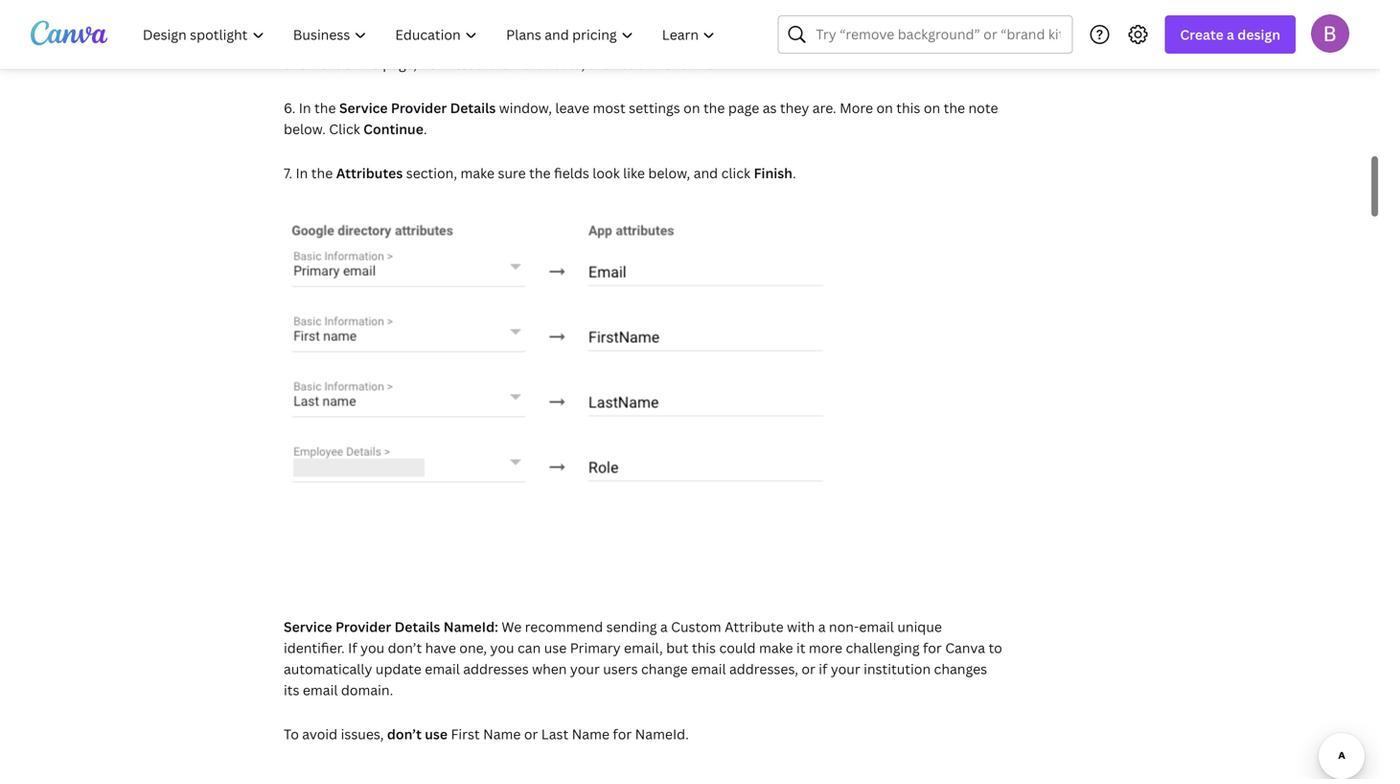 Task type: describe. For each thing, give the bounding box(es) containing it.
section,
[[406, 164, 457, 182]]

to
[[284, 725, 299, 743]]

when
[[532, 660, 567, 678]]

we recommend sending a custom attribute with a non-email unique identifier. if you don't have one, you can use primary email, but this could make it more challenging for canva to automatically update email addresses when your users change email addresses, or if your institution changes its email domain.
[[284, 618, 1003, 699]]

below,
[[648, 164, 691, 182]]

non-
[[829, 618, 859, 636]]

window, leave most settings on the page as they are. more on this on the note below. click
[[284, 99, 999, 138]]

a inside dropdown button
[[1227, 25, 1235, 44]]

last
[[541, 725, 569, 743]]

page,
[[383, 55, 417, 73]]

first
[[451, 725, 480, 743]]

automatically
[[284, 660, 372, 678]]

in for 6.
[[299, 99, 311, 117]]

1 vertical spatial .
[[424, 120, 427, 138]]

more
[[840, 99, 873, 117]]

Try "remove background" or "brand kit" search field
[[816, 16, 1061, 53]]

challenging
[[846, 639, 920, 657]]

don't inside we recommend sending a custom attribute with a non-email unique identifier. if you don't have one, you can use primary email, but this could make it more challenging for canva to automatically update email addresses when your users change email addresses, or if your institution changes its email domain.
[[388, 639, 422, 657]]

5. on the same page, download the certificate , then click continue .
[[284, 55, 718, 73]]

for inside we recommend sending a custom attribute with a non-email unique identifier. if you don't have one, you can use primary email, but this could make it more challenging for canva to automatically update email addresses when your users change email addresses, or if your institution changes its email domain.
[[923, 639, 942, 657]]

most
[[593, 99, 626, 117]]

look
[[593, 164, 620, 182]]

make inside we recommend sending a custom attribute with a non-email unique identifier. if you don't have one, you can use primary email, but this could make it more challenging for canva to automatically update email addresses when your users change email addresses, or if your institution changes its email domain.
[[759, 639, 793, 657]]

email down automatically
[[303, 681, 338, 699]]

sending
[[607, 618, 657, 636]]

below.
[[284, 120, 326, 138]]

email down could
[[691, 660, 726, 678]]

7.
[[284, 164, 292, 182]]

settings
[[629, 99, 680, 117]]

finish
[[754, 164, 793, 182]]

0 horizontal spatial a
[[660, 618, 668, 636]]

more
[[809, 639, 843, 657]]

6.
[[284, 99, 296, 117]]

sure
[[498, 164, 526, 182]]

institution
[[864, 660, 931, 678]]

3 on from the left
[[924, 99, 941, 117]]

6. in the service provider details
[[284, 99, 496, 117]]

2 your from the left
[[831, 660, 861, 678]]

custom
[[671, 618, 722, 636]]

leave
[[555, 99, 590, 117]]

,
[[582, 55, 585, 73]]

to
[[989, 639, 1003, 657]]

1 vertical spatial or
[[524, 725, 538, 743]]

email up challenging
[[859, 618, 894, 636]]

identifier.
[[284, 639, 345, 657]]

top level navigation element
[[130, 15, 732, 54]]

they
[[780, 99, 810, 117]]

in for 7.
[[296, 164, 308, 182]]

to avoid issues, don't use first name or last name for nameid.
[[284, 725, 689, 743]]

the right sure on the top left of the page
[[529, 164, 551, 182]]

0 horizontal spatial details
[[395, 618, 440, 636]]

1 vertical spatial click
[[722, 164, 751, 182]]

0 vertical spatial make
[[461, 164, 495, 182]]

canva
[[946, 639, 986, 657]]

we
[[502, 618, 522, 636]]

0 horizontal spatial use
[[425, 725, 448, 743]]

this inside window, leave most settings on the page as they are. more on this on the note below. click
[[897, 99, 921, 117]]

have
[[425, 639, 456, 657]]

create a design button
[[1165, 15, 1296, 54]]

0 horizontal spatial for
[[613, 725, 632, 743]]

could
[[719, 639, 756, 657]]

1 horizontal spatial continue
[[654, 55, 714, 73]]

5.
[[284, 55, 295, 73]]

it
[[797, 639, 806, 657]]

the right download
[[488, 55, 509, 73]]

are.
[[813, 99, 837, 117]]

note
[[969, 99, 999, 117]]

use inside we recommend sending a custom attribute with a non-email unique identifier. if you don't have one, you can use primary email, but this could make it more challenging for canva to automatically update email addresses when your users change email addresses, or if your institution changes its email domain.
[[544, 639, 567, 657]]

create a design
[[1181, 25, 1281, 44]]

like
[[623, 164, 645, 182]]

page
[[728, 99, 760, 117]]



Task type: vqa. For each thing, say whether or not it's contained in the screenshot.
uploading
no



Task type: locate. For each thing, give the bounding box(es) containing it.
0 vertical spatial continue
[[654, 55, 714, 73]]

but
[[666, 639, 689, 657]]

as
[[763, 99, 777, 117]]

1 vertical spatial for
[[613, 725, 632, 743]]

the left note
[[944, 99, 966, 117]]

2 name from the left
[[572, 725, 610, 743]]

and
[[694, 164, 718, 182]]

in
[[299, 99, 311, 117], [296, 164, 308, 182]]

same
[[345, 55, 379, 73]]

if
[[819, 660, 828, 678]]

2 on from the left
[[877, 99, 893, 117]]

this right more on the top
[[897, 99, 921, 117]]

the right on
[[320, 55, 342, 73]]

the right 7.
[[311, 164, 333, 182]]

use
[[544, 639, 567, 657], [425, 725, 448, 743]]

1 horizontal spatial your
[[831, 660, 861, 678]]

1 vertical spatial don't
[[387, 725, 422, 743]]

0 vertical spatial details
[[450, 99, 496, 117]]

bob builder image
[[1312, 14, 1350, 52]]

can
[[518, 639, 541, 657]]

email,
[[624, 639, 663, 657]]

0 vertical spatial for
[[923, 639, 942, 657]]

for down unique at the right of page
[[923, 639, 942, 657]]

click right and
[[722, 164, 751, 182]]

your right if
[[831, 660, 861, 678]]

changes
[[934, 660, 988, 678]]

.
[[714, 55, 718, 73], [424, 120, 427, 138], [793, 164, 796, 182]]

this down custom
[[692, 639, 716, 657]]

1 vertical spatial service
[[284, 618, 332, 636]]

on right more on the top
[[877, 99, 893, 117]]

you
[[361, 639, 385, 657], [490, 639, 514, 657]]

0 vertical spatial use
[[544, 639, 567, 657]]

or left last
[[524, 725, 538, 743]]

don't right issues,
[[387, 725, 422, 743]]

provider up "if"
[[336, 618, 391, 636]]

email
[[859, 618, 894, 636], [425, 660, 460, 678], [691, 660, 726, 678], [303, 681, 338, 699]]

avoid
[[302, 725, 338, 743]]

service
[[339, 99, 388, 117], [284, 618, 332, 636]]

0 horizontal spatial name
[[483, 725, 521, 743]]

or inside we recommend sending a custom attribute with a non-email unique identifier. if you don't have one, you can use primary email, but this could make it more challenging for canva to automatically update email addresses when your users change email addresses, or if your institution changes its email domain.
[[802, 660, 816, 678]]

details
[[450, 99, 496, 117], [395, 618, 440, 636]]

window,
[[499, 99, 552, 117]]

details up have
[[395, 618, 440, 636]]

if
[[348, 639, 357, 657]]

a left the design
[[1227, 25, 1235, 44]]

addresses
[[463, 660, 529, 678]]

make
[[461, 164, 495, 182], [759, 639, 793, 657]]

a
[[1227, 25, 1235, 44], [660, 618, 668, 636], [818, 618, 826, 636]]

0 horizontal spatial on
[[684, 99, 700, 117]]

recommend
[[525, 618, 603, 636]]

update
[[376, 660, 422, 678]]

1 vertical spatial use
[[425, 725, 448, 743]]

1 vertical spatial in
[[296, 164, 308, 182]]

continue
[[654, 55, 714, 73], [364, 120, 424, 138]]

click
[[622, 55, 651, 73], [722, 164, 751, 182]]

its
[[284, 681, 300, 699]]

0 horizontal spatial you
[[361, 639, 385, 657]]

make left sure on the top left of the page
[[461, 164, 495, 182]]

2 you from the left
[[490, 639, 514, 657]]

0 vertical spatial in
[[299, 99, 311, 117]]

0 vertical spatial or
[[802, 660, 816, 678]]

attributes
[[336, 164, 403, 182]]

2 vertical spatial .
[[793, 164, 796, 182]]

1 vertical spatial continue
[[364, 120, 424, 138]]

1 horizontal spatial or
[[802, 660, 816, 678]]

use left first
[[425, 725, 448, 743]]

1 vertical spatial this
[[692, 639, 716, 657]]

1 horizontal spatial on
[[877, 99, 893, 117]]

on
[[684, 99, 700, 117], [877, 99, 893, 117], [924, 99, 941, 117]]

or left if
[[802, 660, 816, 678]]

addresses,
[[730, 660, 799, 678]]

don't
[[388, 639, 422, 657], [387, 725, 422, 743]]

1 name from the left
[[483, 725, 521, 743]]

with
[[787, 618, 815, 636]]

0 vertical spatial service
[[339, 99, 388, 117]]

1 horizontal spatial service
[[339, 99, 388, 117]]

service up click
[[339, 99, 388, 117]]

this
[[897, 99, 921, 117], [692, 639, 716, 657]]

in right 7.
[[296, 164, 308, 182]]

service up identifier.
[[284, 618, 332, 636]]

1 your from the left
[[570, 660, 600, 678]]

continue .
[[364, 120, 427, 138]]

. down 6. in the service provider details
[[424, 120, 427, 138]]

your
[[570, 660, 600, 678], [831, 660, 861, 678]]

1 horizontal spatial details
[[450, 99, 496, 117]]

0 vertical spatial this
[[897, 99, 921, 117]]

you up addresses
[[490, 639, 514, 657]]

don't up update
[[388, 639, 422, 657]]

click right then
[[622, 55, 651, 73]]

1 horizontal spatial make
[[759, 639, 793, 657]]

or
[[802, 660, 816, 678], [524, 725, 538, 743]]

the
[[320, 55, 342, 73], [488, 55, 509, 73], [315, 99, 336, 117], [704, 99, 725, 117], [944, 99, 966, 117], [311, 164, 333, 182], [529, 164, 551, 182]]

0 horizontal spatial this
[[692, 639, 716, 657]]

on right settings
[[684, 99, 700, 117]]

the left "page"
[[704, 99, 725, 117]]

1 horizontal spatial a
[[818, 618, 826, 636]]

this inside we recommend sending a custom attribute with a non-email unique identifier. if you don't have one, you can use primary email, but this could make it more challenging for canva to automatically update email addresses when your users change email addresses, or if your institution changes its email domain.
[[692, 639, 716, 657]]

1 horizontal spatial this
[[897, 99, 921, 117]]

2 horizontal spatial on
[[924, 99, 941, 117]]

1 on from the left
[[684, 99, 700, 117]]

details down download
[[450, 99, 496, 117]]

for left nameid.
[[613, 725, 632, 743]]

0 vertical spatial don't
[[388, 639, 422, 657]]

continue up settings
[[654, 55, 714, 73]]

0 horizontal spatial your
[[570, 660, 600, 678]]

1 vertical spatial make
[[759, 639, 793, 657]]

users
[[603, 660, 638, 678]]

1 horizontal spatial .
[[714, 55, 718, 73]]

issues,
[[341, 725, 384, 743]]

nameid:
[[444, 618, 499, 636]]

1 horizontal spatial you
[[490, 639, 514, 657]]

1 vertical spatial provider
[[336, 618, 391, 636]]

2 horizontal spatial a
[[1227, 25, 1235, 44]]

domain.
[[341, 681, 393, 699]]

make up addresses,
[[759, 639, 793, 657]]

change
[[641, 660, 688, 678]]

1 horizontal spatial for
[[923, 639, 942, 657]]

use up when
[[544, 639, 567, 657]]

0 vertical spatial .
[[714, 55, 718, 73]]

0 horizontal spatial or
[[524, 725, 538, 743]]

service provider details nameid:
[[284, 618, 499, 636]]

name
[[483, 725, 521, 743], [572, 725, 610, 743]]

0 horizontal spatial .
[[424, 120, 427, 138]]

create
[[1181, 25, 1224, 44]]

the up click
[[315, 99, 336, 117]]

attribute
[[725, 618, 784, 636]]

. down they
[[793, 164, 796, 182]]

fields
[[554, 164, 589, 182]]

your down primary
[[570, 660, 600, 678]]

name right last
[[572, 725, 610, 743]]

a right with
[[818, 618, 826, 636]]

name right first
[[483, 725, 521, 743]]

nameid.
[[635, 725, 689, 743]]

0 vertical spatial provider
[[391, 99, 447, 117]]

7. in the attributes section, make sure the fields look like below, and click finish .
[[284, 164, 796, 182]]

0 horizontal spatial click
[[622, 55, 651, 73]]

on left note
[[924, 99, 941, 117]]

2 horizontal spatial .
[[793, 164, 796, 182]]

1 you from the left
[[361, 639, 385, 657]]

1 horizontal spatial click
[[722, 164, 751, 182]]

for
[[923, 639, 942, 657], [613, 725, 632, 743]]

. up window, leave most settings on the page as they are. more on this on the note below. click
[[714, 55, 718, 73]]

0 horizontal spatial continue
[[364, 120, 424, 138]]

1 vertical spatial details
[[395, 618, 440, 636]]

a up the but
[[660, 618, 668, 636]]

0 horizontal spatial service
[[284, 618, 332, 636]]

1 horizontal spatial name
[[572, 725, 610, 743]]

certificate
[[513, 55, 582, 73]]

continue down 6. in the service provider details
[[364, 120, 424, 138]]

download
[[420, 55, 485, 73]]

email down have
[[425, 660, 460, 678]]

click
[[329, 120, 360, 138]]

you right "if"
[[361, 639, 385, 657]]

0 horizontal spatial make
[[461, 164, 495, 182]]

primary
[[570, 639, 621, 657]]

provider up continue .
[[391, 99, 447, 117]]

one,
[[460, 639, 487, 657]]

in right 6.
[[299, 99, 311, 117]]

then
[[589, 55, 618, 73]]

unique
[[898, 618, 942, 636]]

1 horizontal spatial use
[[544, 639, 567, 657]]

on
[[298, 55, 317, 73]]

0 vertical spatial click
[[622, 55, 651, 73]]

design
[[1238, 25, 1281, 44]]



